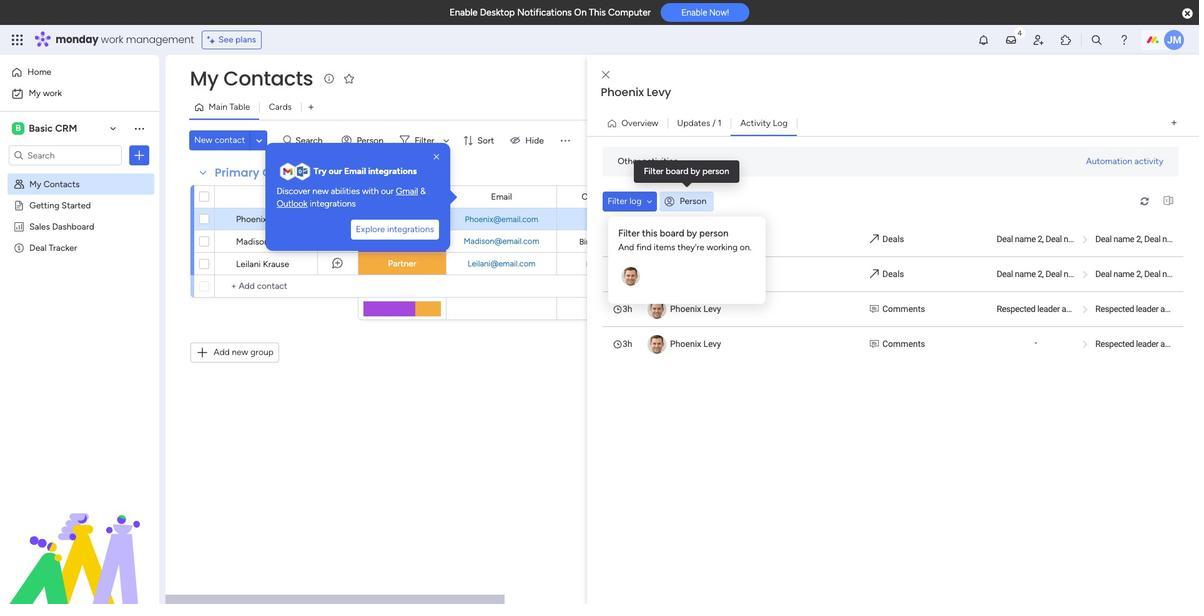 Task type: locate. For each thing, give the bounding box(es) containing it.
tracker
[[49, 242, 77, 253]]

2 3h from the top
[[623, 269, 633, 279]]

1 vertical spatial work
[[43, 88, 62, 99]]

computer
[[609, 7, 651, 18]]

gmail button
[[396, 186, 418, 198]]

&
[[421, 186, 426, 197]]

new right add
[[232, 347, 248, 358]]

1 horizontal spatial my contacts
[[190, 64, 313, 92]]

0 vertical spatial email
[[344, 166, 366, 177]]

krause
[[263, 259, 289, 270]]

filter log button
[[603, 192, 658, 212]]

filter right "other"
[[644, 166, 664, 177]]

0 horizontal spatial work
[[43, 88, 62, 99]]

Type field
[[390, 190, 415, 204]]

filter left the log
[[608, 196, 628, 207]]

person up the deal name 2
[[680, 196, 707, 207]]

0 horizontal spatial our
[[329, 166, 342, 177]]

add new group
[[214, 347, 274, 358]]

Search field
[[293, 132, 330, 149]]

filter this board by person and find items they're working on.
[[619, 228, 752, 253]]

filter left arrow down image
[[415, 135, 435, 146]]

levy for 1st v2 long text column icon from the bottom of the page
[[704, 339, 722, 349]]

2,
[[1038, 234, 1044, 244], [1137, 234, 1143, 244], [1038, 269, 1044, 279], [1137, 269, 1143, 279]]

board up 'deals' field
[[666, 166, 689, 177]]

1 vertical spatial comments
[[883, 339, 926, 349]]

5, for le
[[1186, 234, 1192, 244]]

1 horizontal spatial enable
[[682, 8, 708, 18]]

1 v2 long text column image from the top
[[871, 303, 879, 316]]

public board image
[[13, 199, 25, 211]]

filter button
[[395, 131, 454, 151]]

new inside 'button'
[[232, 347, 248, 358]]

phoenix levy for 1st v2 long text column icon from the bottom of the page
[[671, 339, 722, 349]]

customer down explore integrations
[[383, 236, 422, 247]]

5, left de on the right top of page
[[1186, 269, 1192, 279]]

1 horizontal spatial work
[[101, 32, 123, 47]]

option
[[0, 173, 159, 175]]

fellow left 'member'
[[1078, 304, 1100, 314]]

5, for de
[[1186, 269, 1192, 279]]

discover
[[277, 186, 310, 197]]

home
[[27, 67, 51, 77]]

integrations down type field
[[387, 224, 434, 235]]

filter inside popup button
[[415, 135, 435, 146]]

1 vertical spatial angle down image
[[647, 197, 653, 206]]

phoenix@email.com
[[465, 215, 539, 224]]

public dashboard image
[[13, 221, 25, 232]]

0 vertical spatial comments
[[883, 304, 926, 314]]

email up the phoenix@email.com link at the left of the page
[[491, 192, 512, 202]]

5 left deal name 2, deal name 5, le
[[1087, 234, 1092, 244]]

home option
[[7, 62, 152, 82]]

2 vertical spatial deals
[[883, 269, 905, 279]]

1 comments from the top
[[883, 304, 926, 314]]

de
[[1194, 269, 1200, 279]]

phoenix levy inside phoenix levy field
[[601, 84, 672, 100]]

fellow for first v2 long text column icon from the top of the page
[[1177, 304, 1199, 314]]

doyle
[[271, 237, 294, 247]]

and
[[1062, 304, 1076, 314], [1161, 304, 1175, 314], [1161, 339, 1175, 349]]

now!
[[710, 8, 730, 18]]

0 horizontal spatial new
[[232, 347, 248, 358]]

my work option
[[7, 84, 152, 104]]

1 deal name 2, deal name 5 from the top
[[997, 234, 1092, 244]]

1 horizontal spatial angle down image
[[647, 197, 653, 206]]

activity log button
[[731, 113, 797, 133]]

2 5 from the top
[[1087, 269, 1092, 279]]

angle down image left v2 search icon
[[256, 136, 262, 145]]

abilities
[[331, 186, 360, 197]]

column information image
[[742, 192, 752, 202]]

0 vertical spatial v2 board relation small image
[[871, 233, 879, 246]]

0 vertical spatial customer
[[383, 214, 422, 225]]

2 5, from the top
[[1186, 269, 1192, 279]]

person up 'deals' field
[[703, 166, 730, 177]]

on
[[574, 7, 587, 18]]

0 vertical spatial 5
[[1087, 234, 1092, 244]]

1 vertical spatial v2 long text column image
[[871, 338, 879, 351]]

person button
[[337, 131, 391, 151], [660, 192, 714, 212]]

1 v2 board relation small image from the top
[[871, 233, 879, 246]]

new inside the discover new abilities with our gmail & outlook integrations
[[313, 186, 329, 197]]

contact
[[270, 191, 303, 202]]

5, left le
[[1186, 234, 1192, 244]]

0 vertical spatial person button
[[337, 131, 391, 151]]

new contact button
[[189, 131, 250, 151]]

phoenix levy
[[601, 84, 672, 100], [236, 214, 288, 225], [671, 234, 722, 244], [671, 304, 722, 314], [671, 339, 722, 349]]

enable desktop notifications on this computer
[[450, 7, 651, 18]]

lottie animation image
[[0, 479, 159, 605]]

and right the the
[[1161, 304, 1175, 314]]

0 vertical spatial 5,
[[1186, 234, 1192, 244]]

fellow down de on the right top of page
[[1177, 304, 1199, 314]]

0 horizontal spatial email
[[344, 166, 366, 177]]

comments
[[883, 304, 926, 314], [883, 339, 926, 349]]

group
[[251, 347, 274, 358]]

notifications image
[[978, 34, 990, 46]]

2 vertical spatial integrations
[[387, 224, 434, 235]]

options image
[[133, 149, 146, 162]]

1 inside "button"
[[718, 118, 722, 128]]

update feed image
[[1005, 34, 1018, 46]]

contacts up getting started
[[44, 179, 80, 189]]

monday
[[56, 32, 98, 47]]

new down "try"
[[313, 186, 329, 197]]

work for monday
[[101, 32, 123, 47]]

hsbf
[[591, 215, 611, 224]]

0 vertical spatial respected leader and fellow 
[[1096, 304, 1200, 314]]

3 3h from the top
[[623, 304, 633, 314]]

2
[[710, 214, 715, 224]]

2 comments from the top
[[883, 339, 926, 349]]

respected leader and fellow  down deal name 2, deal name 5, de
[[1096, 304, 1200, 314]]

5 up respected leader and fellow member of the board.
[[1087, 269, 1092, 279]]

2 v2 board relation small image from the top
[[871, 268, 879, 281]]

board.
[[1157, 304, 1181, 314]]

1 vertical spatial my contacts
[[29, 179, 80, 189]]

activity
[[1135, 156, 1164, 167]]

customer
[[383, 214, 422, 225], [383, 236, 422, 247]]

activities
[[643, 156, 678, 167]]

fellow down the board.
[[1177, 339, 1199, 349]]

1 vertical spatial deal name 2, deal name 5
[[997, 269, 1092, 279]]

1 vertical spatial 5
[[1087, 269, 1092, 279]]

contacts up the discover
[[263, 165, 315, 181]]

0 vertical spatial person
[[357, 135, 384, 146]]

3h
[[623, 234, 633, 244], [623, 269, 633, 279], [623, 304, 633, 314], [623, 339, 633, 349]]

5
[[1087, 234, 1092, 244], [1087, 269, 1092, 279]]

person button up try our email integrations
[[337, 131, 391, 151]]

plans
[[236, 34, 256, 45]]

my inside list box
[[29, 179, 41, 189]]

table
[[230, 102, 250, 112]]

person inside filter this board by person and find items they're working on.
[[700, 228, 729, 239]]

other activities
[[618, 156, 678, 167]]

enable left now!
[[682, 8, 708, 18]]

1 vertical spatial 1
[[722, 237, 725, 246]]

leader for 1st v2 long text column icon from the bottom of the page
[[1137, 339, 1159, 349]]

b
[[15, 123, 21, 134]]

integrations up gmail
[[368, 166, 417, 177]]

0 horizontal spatial enable
[[450, 7, 478, 18]]

search everything image
[[1091, 34, 1104, 46]]

Search in workspace field
[[26, 148, 104, 163]]

working
[[707, 242, 738, 253]]

my
[[190, 64, 219, 92], [29, 88, 41, 99], [29, 179, 41, 189]]

angle down image right the log
[[647, 197, 653, 206]]

deals inside field
[[691, 192, 712, 202]]

1 vertical spatial our
[[381, 186, 394, 197]]

1 vertical spatial respected leader and fellow 
[[1096, 339, 1200, 349]]

1 vertical spatial deals
[[883, 234, 905, 244]]

levy
[[647, 84, 672, 100], [269, 214, 288, 225], [704, 234, 722, 244], [704, 304, 722, 314], [704, 339, 722, 349]]

5 for deal name 2, deal name 5, le
[[1087, 234, 1092, 244]]

board up items
[[660, 228, 685, 239]]

work inside option
[[43, 88, 62, 99]]

contact
[[215, 135, 245, 146]]

work down home
[[43, 88, 62, 99]]

automation activity
[[1087, 156, 1164, 167]]

leader for first v2 long text column icon from the top of the page
[[1137, 304, 1159, 314]]

0 vertical spatial deals
[[691, 192, 712, 202]]

our right with
[[381, 186, 394, 197]]

1 vertical spatial email
[[491, 192, 512, 202]]

integrations down abilities
[[310, 198, 356, 209]]

filter log
[[608, 196, 642, 207]]

5 for deal name 2, deal name 5, de
[[1087, 269, 1092, 279]]

integrations inside the discover new abilities with our gmail & outlook integrations
[[310, 198, 356, 209]]

1 3h from the top
[[623, 234, 633, 244]]

contacts inside list box
[[44, 179, 80, 189]]

0 vertical spatial work
[[101, 32, 123, 47]]

person
[[357, 135, 384, 146], [680, 196, 707, 207]]

0 horizontal spatial angle down image
[[256, 136, 262, 145]]

1 5, from the top
[[1186, 234, 1192, 244]]

1 vertical spatial board
[[660, 228, 685, 239]]

respected leader and fellow  down the the
[[1096, 339, 1200, 349]]

0 vertical spatial deal name 2, deal name 5
[[997, 234, 1092, 244]]

phoenix inside field
[[601, 84, 644, 100]]

le
[[1194, 234, 1200, 244]]

2 deal name 2, deal name 5 from the top
[[997, 269, 1092, 279]]

0 vertical spatial 1
[[718, 118, 722, 128]]

menu image
[[559, 134, 572, 147]]

leader
[[1038, 304, 1060, 314], [1137, 304, 1159, 314], [1137, 339, 1159, 349]]

my work
[[29, 88, 62, 99]]

person button up the deal name 2
[[660, 192, 714, 212]]

activity log
[[741, 118, 788, 128]]

1 vertical spatial 5,
[[1186, 269, 1192, 279]]

fellow for 1st v2 long text column icon from the bottom of the page
[[1177, 339, 1199, 349]]

1 vertical spatial v2 board relation small image
[[871, 268, 879, 281]]

deal name 2, deal name 5 for deal name 2, deal name 5, de
[[997, 269, 1092, 279]]

4 3h from the top
[[623, 339, 633, 349]]

1 customer from the top
[[383, 214, 422, 225]]

respected
[[997, 304, 1036, 314], [1096, 304, 1135, 314], [1096, 339, 1135, 349]]

new contact
[[194, 135, 245, 146]]

levy for the v2 board relation small icon related to deal name 2, deal name 5, le
[[704, 234, 722, 244]]

+ Add contact text field
[[221, 279, 352, 294]]

person up try our email integrations
[[357, 135, 384, 146]]

leilani@email.com
[[468, 259, 536, 269]]

company
[[582, 192, 620, 202]]

updates
[[678, 118, 711, 128]]

list box
[[0, 171, 159, 427], [603, 222, 1200, 362]]

phoenix levy for the v2 board relation small icon related to deal name 2, deal name 5, le
[[671, 234, 722, 244]]

1 horizontal spatial person button
[[660, 192, 714, 212]]

filter up and
[[619, 228, 640, 239]]

and down the board.
[[1161, 339, 1175, 349]]

1 vertical spatial new
[[232, 347, 248, 358]]

1 left on.
[[722, 237, 725, 246]]

email up abilities
[[344, 166, 366, 177]]

enable now!
[[682, 8, 730, 18]]

0 vertical spatial angle down image
[[256, 136, 262, 145]]

respected leader and fellow  for first v2 long text column icon from the top of the page
[[1096, 304, 1200, 314]]

dapulse close image
[[1183, 7, 1194, 20]]

of
[[1135, 304, 1142, 314]]

this
[[589, 7, 606, 18]]

filter inside filter this board by person and find items they're working on.
[[619, 228, 640, 239]]

0 vertical spatial new
[[313, 186, 329, 197]]

1 5 from the top
[[1087, 234, 1092, 244]]

person down 2
[[700, 228, 729, 239]]

2 respected leader and fellow  from the top
[[1096, 339, 1200, 349]]

help image
[[1119, 34, 1131, 46]]

inc.
[[609, 237, 622, 247]]

jeremy miller image
[[1165, 30, 1185, 50]]

my up getting at the left top
[[29, 179, 41, 189]]

my contacts up table
[[190, 64, 313, 92]]

Email field
[[488, 190, 515, 204]]

and for 1st v2 long text column icon from the bottom of the page
[[1161, 339, 1175, 349]]

enable inside button
[[682, 8, 708, 18]]

deal name 2, deal name 5, le
[[1096, 234, 1200, 244]]

this
[[642, 228, 658, 239]]

0 horizontal spatial person
[[357, 135, 384, 146]]

board
[[666, 166, 689, 177], [660, 228, 685, 239]]

0 vertical spatial my contacts
[[190, 64, 313, 92]]

enable for enable desktop notifications on this computer
[[450, 7, 478, 18]]

1 respected leader and fellow  from the top
[[1096, 304, 1200, 314]]

1 vertical spatial integrations
[[310, 198, 356, 209]]

new
[[313, 186, 329, 197], [232, 347, 248, 358]]

and left 'member'
[[1062, 304, 1076, 314]]

1 horizontal spatial email
[[491, 192, 512, 202]]

1 horizontal spatial person
[[680, 196, 707, 207]]

1 vertical spatial customer
[[383, 236, 422, 247]]

automation
[[1087, 156, 1133, 167]]

primary
[[215, 165, 260, 181]]

4 image
[[1015, 26, 1026, 40]]

1 vertical spatial by
[[687, 228, 698, 239]]

madison@email.com
[[464, 237, 540, 246]]

integrations
[[368, 166, 417, 177], [310, 198, 356, 209], [387, 224, 434, 235]]

our right "try"
[[329, 166, 342, 177]]

0 horizontal spatial person button
[[337, 131, 391, 151]]

workspace selection element
[[12, 121, 79, 136]]

items
[[654, 242, 676, 253]]

fellow
[[1078, 304, 1100, 314], [1177, 304, 1199, 314], [1177, 339, 1199, 349]]

2 customer from the top
[[383, 236, 422, 247]]

v2 long text column image
[[871, 303, 879, 316], [871, 338, 879, 351]]

contacts for my contacts field
[[224, 64, 313, 92]]

1 right /
[[718, 118, 722, 128]]

work
[[101, 32, 123, 47], [43, 88, 62, 99]]

by up they're
[[687, 228, 698, 239]]

0 vertical spatial v2 long text column image
[[871, 303, 879, 316]]

type
[[393, 192, 412, 202]]

deal
[[670, 214, 686, 224], [997, 234, 1014, 244], [1046, 234, 1062, 244], [1096, 234, 1112, 244], [1145, 234, 1161, 244], [682, 237, 698, 246], [29, 242, 47, 253], [997, 269, 1014, 279], [1046, 269, 1062, 279], [1096, 269, 1112, 279], [1145, 269, 1161, 279]]

close image
[[602, 70, 610, 80]]

1 vertical spatial person
[[700, 228, 729, 239]]

work right 'monday'
[[101, 32, 123, 47]]

customer down type field
[[383, 214, 422, 225]]

1 horizontal spatial list box
[[603, 222, 1200, 362]]

enable left desktop
[[450, 7, 478, 18]]

filter for board
[[644, 166, 664, 177]]

angle down image inside filter log button
[[647, 197, 653, 206]]

phoenix@email.com link
[[463, 215, 541, 224]]

main table button
[[189, 97, 260, 117]]

1 horizontal spatial new
[[313, 186, 329, 197]]

1 horizontal spatial our
[[381, 186, 394, 197]]

my contacts up getting started
[[29, 179, 80, 189]]

v2 board relation small image
[[871, 233, 879, 246], [871, 268, 879, 281]]

contacts inside field
[[263, 165, 315, 181]]

see plans button
[[202, 31, 262, 49]]

/
[[713, 118, 716, 128]]

filter inside button
[[608, 196, 628, 207]]

explore integrations button
[[351, 220, 439, 240]]

0 vertical spatial board
[[666, 166, 689, 177]]

notifications
[[518, 7, 572, 18]]

updates / 1
[[678, 118, 722, 128]]

contacts up cards
[[224, 64, 313, 92]]

by up 'deals' field
[[691, 166, 701, 177]]

deals
[[691, 192, 712, 202], [883, 234, 905, 244], [883, 269, 905, 279]]

our
[[329, 166, 342, 177], [381, 186, 394, 197]]

angle down image
[[256, 136, 262, 145], [647, 197, 653, 206]]

basic crm
[[29, 122, 77, 134]]

email inside field
[[491, 192, 512, 202]]

main
[[209, 102, 227, 112]]

respected leader and fellow member of the board.
[[997, 304, 1181, 314]]

1 vertical spatial person button
[[660, 192, 714, 212]]

my down home
[[29, 88, 41, 99]]

0 vertical spatial person
[[703, 166, 730, 177]]

0 horizontal spatial list box
[[0, 171, 159, 427]]

respected leader and fellow  for 1st v2 long text column icon from the bottom of the page
[[1096, 339, 1200, 349]]



Task type: vqa. For each thing, say whether or not it's contained in the screenshot.
Enable Now! at the right of the page
yes



Task type: describe. For each thing, give the bounding box(es) containing it.
new for add
[[232, 347, 248, 358]]

deal name 2, deal name 5, de
[[1096, 269, 1200, 279]]

leilani krause
[[236, 259, 289, 270]]

dashboard
[[52, 221, 94, 232]]

list box containing my contacts
[[0, 171, 159, 427]]

levy inside field
[[647, 84, 672, 100]]

show board description image
[[322, 72, 337, 85]]

try
[[314, 166, 327, 177]]

1 for updates / 1
[[718, 118, 722, 128]]

lottie animation element
[[0, 479, 159, 605]]

inc
[[604, 260, 615, 269]]

My Contacts field
[[187, 64, 316, 92]]

respected for 1st v2 long text column icon from the bottom of the page
[[1096, 339, 1135, 349]]

add to favorites image
[[343, 72, 356, 85]]

automation activity button
[[1082, 152, 1169, 172]]

the
[[1144, 304, 1155, 314]]

work for my
[[43, 88, 62, 99]]

other
[[618, 156, 641, 167]]

monday work management
[[56, 32, 194, 47]]

export to excel image
[[1159, 197, 1179, 206]]

my inside my work option
[[29, 88, 41, 99]]

Phoenix Levy field
[[598, 84, 1187, 101]]

explore integrations
[[356, 224, 434, 235]]

deals for deal name 2, deal name 5, de
[[883, 269, 905, 279]]

basic
[[29, 122, 53, 134]]

see
[[219, 34, 233, 45]]

board inside filter this board by person and find items they're working on.
[[660, 228, 685, 239]]

gmail
[[396, 186, 418, 197]]

madison doyle
[[236, 237, 294, 247]]

enable now! button
[[661, 3, 750, 22]]

enable for enable now!
[[682, 8, 708, 18]]

Primary Contacts field
[[212, 165, 318, 181]]

and
[[619, 242, 635, 253]]

refresh image
[[1135, 197, 1155, 206]]

1 for deal name 1
[[722, 237, 725, 246]]

madison@email.com link
[[462, 237, 542, 246]]

getting
[[29, 200, 59, 211]]

overview button
[[602, 113, 668, 133]]

levy for first v2 long text column icon from the top of the page
[[704, 304, 722, 314]]

bindeer inc.
[[580, 237, 622, 247]]

invite members image
[[1033, 34, 1045, 46]]

select product image
[[11, 34, 24, 46]]

monday marketplace image
[[1060, 34, 1073, 46]]

madison
[[236, 237, 269, 247]]

log
[[773, 118, 788, 128]]

filter board by person
[[644, 166, 730, 177]]

main table
[[209, 102, 250, 112]]

phoenix levy for first v2 long text column icon from the top of the page
[[671, 304, 722, 314]]

my work link
[[7, 84, 152, 104]]

crm
[[55, 122, 77, 134]]

1 vertical spatial person
[[680, 196, 707, 207]]

Deals field
[[688, 190, 716, 204]]

deal name 2
[[670, 214, 715, 224]]

our inside the discover new abilities with our gmail & outlook integrations
[[381, 186, 394, 197]]

overview
[[622, 118, 659, 128]]

workspace image
[[12, 122, 24, 136]]

deal name 2, deal name 5 for deal name 2, deal name 5, le
[[997, 234, 1092, 244]]

new for discover
[[313, 186, 329, 197]]

leilani
[[236, 259, 261, 270]]

deals for deal name 2, deal name 5, le
[[883, 234, 905, 244]]

v2 board relation small image for deal name 2, deal name 5, de
[[871, 268, 879, 281]]

see plans
[[219, 34, 256, 45]]

workspace options image
[[133, 122, 146, 135]]

and for first v2 long text column icon from the top of the page
[[1161, 304, 1175, 314]]

explore
[[356, 224, 385, 235]]

deal name 1
[[682, 237, 725, 246]]

member
[[1102, 304, 1133, 314]]

0 vertical spatial by
[[691, 166, 701, 177]]

they're
[[678, 242, 705, 253]]

add view image
[[1172, 119, 1177, 128]]

integrations inside button
[[387, 224, 434, 235]]

add view image
[[309, 103, 314, 112]]

pear
[[586, 260, 602, 269]]

started
[[62, 200, 91, 211]]

comments for 1st v2 long text column icon from the bottom of the page
[[883, 339, 926, 349]]

leilani@email.com link
[[465, 259, 538, 269]]

cards button
[[260, 97, 301, 117]]

getting started
[[29, 200, 91, 211]]

new
[[194, 135, 213, 146]]

with
[[362, 186, 379, 197]]

Company field
[[579, 190, 623, 204]]

management
[[126, 32, 194, 47]]

find
[[637, 242, 652, 253]]

sort
[[478, 135, 494, 146]]

desktop
[[480, 7, 515, 18]]

filter for this
[[619, 228, 640, 239]]

bindeer
[[580, 237, 607, 247]]

0 vertical spatial our
[[329, 166, 342, 177]]

0 vertical spatial integrations
[[368, 166, 417, 177]]

my up main
[[190, 64, 219, 92]]

on.
[[740, 242, 752, 253]]

partner
[[388, 259, 417, 269]]

v2 board relation small image for deal name 2, deal name 5, le
[[871, 233, 879, 246]]

log
[[630, 196, 642, 207]]

pear inc
[[586, 260, 615, 269]]

outlook button
[[277, 198, 308, 210]]

list box containing 3h
[[603, 222, 1200, 362]]

v2 search image
[[283, 134, 293, 148]]

activity
[[741, 118, 771, 128]]

outlook
[[277, 198, 308, 209]]

try our email integrations
[[314, 166, 417, 177]]

hide
[[526, 135, 544, 146]]

by inside filter this board by person and find items they're working on.
[[687, 228, 698, 239]]

cards
[[269, 102, 292, 112]]

contacts for primary contacts field
[[263, 165, 315, 181]]

2 v2 long text column image from the top
[[871, 338, 879, 351]]

0 horizontal spatial my contacts
[[29, 179, 80, 189]]

sales dashboard
[[29, 221, 94, 232]]

filter for log
[[608, 196, 628, 207]]

arrow down image
[[439, 133, 454, 148]]

respected for first v2 long text column icon from the top of the page
[[1096, 304, 1135, 314]]

comments for first v2 long text column icon from the top of the page
[[883, 304, 926, 314]]



